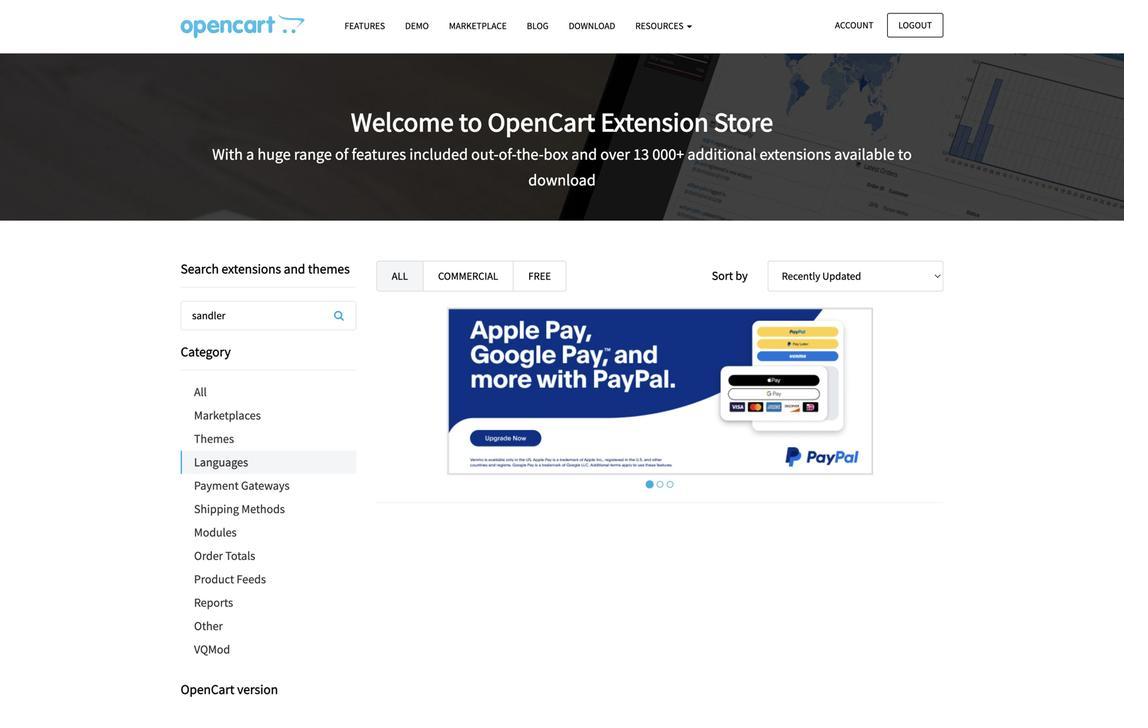 Task type: vqa. For each thing, say whether or not it's contained in the screenshot.
your inside Or Other Search Engines. For This Reason, You Will Want To Optimize Your Site Using Search Engine Optimization (Seo), Bolstered By Specific
no



Task type: locate. For each thing, give the bounding box(es) containing it.
marketplaces link
[[181, 404, 356, 428]]

0 horizontal spatial to
[[459, 105, 482, 139]]

category
[[181, 344, 231, 360]]

0 horizontal spatial and
[[284, 261, 305, 277]]

1 vertical spatial all
[[194, 385, 207, 400]]

all
[[392, 270, 408, 283], [194, 385, 207, 400]]

and right the box
[[572, 144, 597, 164]]

totals
[[225, 549, 255, 564]]

box
[[544, 144, 568, 164]]

and left 'themes'
[[284, 261, 305, 277]]

to right available
[[898, 144, 912, 164]]

resources
[[636, 20, 686, 32]]

shipping methods link
[[181, 498, 356, 521]]

the-
[[517, 144, 544, 164]]

modules link
[[181, 521, 356, 545]]

huge
[[258, 144, 291, 164]]

version
[[237, 682, 278, 698]]

1 horizontal spatial all
[[392, 270, 408, 283]]

blog
[[527, 20, 549, 32]]

demo
[[405, 20, 429, 32]]

0 vertical spatial opencart
[[488, 105, 595, 139]]

a
[[246, 144, 254, 164]]

resources link
[[626, 14, 702, 38]]

all link
[[376, 261, 423, 292], [181, 381, 356, 404]]

1 horizontal spatial and
[[572, 144, 597, 164]]

and inside welcome to opencart extension store with a huge range of features included out-of-the-box and over 13 000+ additional extensions available to download
[[572, 144, 597, 164]]

0 vertical spatial extensions
[[760, 144, 831, 164]]

marketplace link
[[439, 14, 517, 38]]

all for marketplaces
[[194, 385, 207, 400]]

extensions down store
[[760, 144, 831, 164]]

to
[[459, 105, 482, 139], [898, 144, 912, 164]]

feeds
[[237, 572, 266, 587]]

reports link
[[181, 592, 356, 615]]

search
[[181, 261, 219, 277]]

available
[[835, 144, 895, 164]]

0 vertical spatial and
[[572, 144, 597, 164]]

1 vertical spatial all link
[[181, 381, 356, 404]]

None text field
[[181, 302, 356, 330]]

1 horizontal spatial opencart
[[488, 105, 595, 139]]

reports
[[194, 596, 233, 611]]

opencart
[[488, 105, 595, 139], [181, 682, 235, 698]]

download link
[[559, 14, 626, 38]]

order totals
[[194, 549, 255, 564]]

opencart up the- at the left top of the page
[[488, 105, 595, 139]]

additional
[[688, 144, 757, 164]]

0 horizontal spatial all
[[194, 385, 207, 400]]

features link
[[335, 14, 395, 38]]

methods
[[241, 502, 285, 517]]

product feeds link
[[181, 568, 356, 592]]

all for commercial
[[392, 270, 408, 283]]

account link
[[824, 13, 885, 37]]

opencart down the vqmod
[[181, 682, 235, 698]]

other
[[194, 619, 223, 634]]

gateways
[[241, 479, 290, 494]]

1 horizontal spatial all link
[[376, 261, 423, 292]]

to up the out-
[[459, 105, 482, 139]]

by
[[736, 268, 748, 283]]

welcome to opencart extension store with a huge range of features included out-of-the-box and over 13 000+ additional extensions available to download
[[212, 105, 912, 190]]

marketplaces
[[194, 408, 261, 423]]

1 vertical spatial extensions
[[222, 261, 281, 277]]

product
[[194, 572, 234, 587]]

1 horizontal spatial extensions
[[760, 144, 831, 164]]

of-
[[499, 144, 517, 164]]

1 vertical spatial to
[[898, 144, 912, 164]]

0 horizontal spatial opencart
[[181, 682, 235, 698]]

shipping
[[194, 502, 239, 517]]

0 vertical spatial all
[[392, 270, 408, 283]]

commercial link
[[423, 261, 514, 292]]

extensions
[[760, 144, 831, 164], [222, 261, 281, 277]]

0 horizontal spatial all link
[[181, 381, 356, 404]]

features
[[352, 144, 406, 164]]

languages
[[194, 455, 248, 470]]

and
[[572, 144, 597, 164], [284, 261, 305, 277]]

over
[[601, 144, 630, 164]]

1 vertical spatial and
[[284, 261, 305, 277]]

opencart version
[[181, 682, 278, 698]]

vqmod link
[[181, 638, 356, 662]]

extensions right search
[[222, 261, 281, 277]]

download
[[528, 170, 596, 190]]

0 vertical spatial all link
[[376, 261, 423, 292]]



Task type: describe. For each thing, give the bounding box(es) containing it.
of
[[335, 144, 349, 164]]

opencart language  extensions image
[[181, 14, 305, 38]]

themes
[[194, 432, 234, 447]]

logout
[[899, 19, 932, 31]]

payment gateways
[[194, 479, 290, 494]]

000+
[[653, 144, 684, 164]]

order totals link
[[181, 545, 356, 568]]

marketplace
[[449, 20, 507, 32]]

search image
[[334, 311, 344, 321]]

payment gateways link
[[181, 475, 356, 498]]

logout link
[[887, 13, 944, 37]]

other link
[[181, 615, 356, 638]]

languages link
[[182, 451, 356, 475]]

with
[[212, 144, 243, 164]]

shipping methods
[[194, 502, 285, 517]]

order
[[194, 549, 223, 564]]

account
[[835, 19, 874, 31]]

sort
[[712, 268, 733, 283]]

all link for commercial
[[376, 261, 423, 292]]

commercial
[[438, 270, 498, 283]]

free
[[529, 270, 551, 283]]

free link
[[513, 261, 567, 292]]

extensions inside welcome to opencart extension store with a huge range of features included out-of-the-box and over 13 000+ additional extensions available to download
[[760, 144, 831, 164]]

13
[[633, 144, 649, 164]]

features
[[345, 20, 385, 32]]

sort by
[[712, 268, 748, 283]]

blog link
[[517, 14, 559, 38]]

opencart inside welcome to opencart extension store with a huge range of features included out-of-the-box and over 13 000+ additional extensions available to download
[[488, 105, 595, 139]]

welcome
[[351, 105, 454, 139]]

themes link
[[181, 428, 356, 451]]

1 horizontal spatial to
[[898, 144, 912, 164]]

search extensions and themes
[[181, 261, 350, 277]]

product feeds
[[194, 572, 266, 587]]

0 vertical spatial to
[[459, 105, 482, 139]]

demo link
[[395, 14, 439, 38]]

out-
[[471, 144, 499, 164]]

themes
[[308, 261, 350, 277]]

payment
[[194, 479, 239, 494]]

download
[[569, 20, 616, 32]]

1 vertical spatial opencart
[[181, 682, 235, 698]]

extension
[[601, 105, 709, 139]]

paypal payment gateway image
[[447, 308, 873, 476]]

modules
[[194, 525, 237, 540]]

vqmod
[[194, 643, 230, 658]]

all link for marketplaces
[[181, 381, 356, 404]]

included
[[409, 144, 468, 164]]

0 horizontal spatial extensions
[[222, 261, 281, 277]]

range
[[294, 144, 332, 164]]

store
[[714, 105, 773, 139]]



